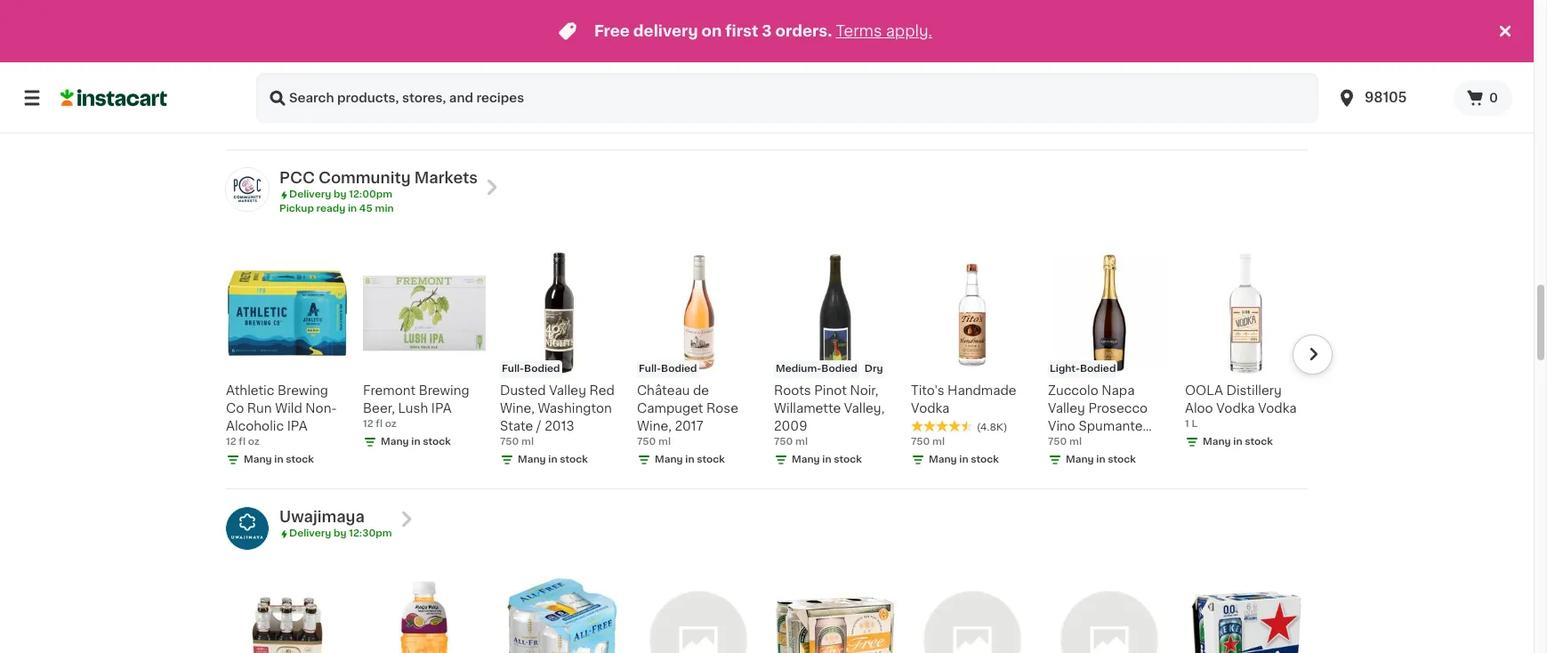 Task type: describe. For each thing, give the bounding box(es) containing it.
12:00pm
[[349, 190, 392, 199]]

tito's inside item carousel region
[[911, 384, 944, 397]]

1.75 inside the red star platinum vodka, 80 proof 1.75 l
[[774, 80, 793, 90]]

willamette
[[774, 402, 841, 415]]

ml inside dusted valley red wine, washington state / 2013 750 ml
[[521, 437, 534, 447]]

limited time offer region
[[0, 0, 1495, 62]]

light-
[[1050, 364, 1080, 374]]

schilling
[[1048, 46, 1101, 58]]

uwajimaya
[[279, 510, 365, 524]]

markets
[[414, 171, 478, 185]]

(4.8k) inside item carousel region
[[977, 423, 1007, 433]]

terms apply. link
[[836, 24, 932, 38]]

wine, inside château de campuget rose wine, 2017 750 ml
[[637, 420, 672, 433]]

athletic brewing co run wild non- alcoholic ipa 12 fl oz
[[226, 384, 337, 447]]

alcoholic
[[226, 420, 284, 433]]

zuccolo napa valley prosecco vino spumante extra dry sparkling white wine
[[1048, 384, 1167, 468]]

80 inside smirnoff no. 21 80 proof vodka
[[1283, 46, 1300, 58]]

no.
[[1242, 46, 1263, 58]]

non-
[[305, 402, 337, 415]]

zuccolo
[[1048, 384, 1099, 397]]

on
[[702, 24, 722, 38]]

roots pinot noir, willamette valley, 2009 750 ml
[[774, 384, 885, 447]]

handmade inside tito's handmade vodka 1.75 l
[[400, 46, 469, 58]]

pcc
[[279, 171, 315, 185]]

0 button
[[1454, 80, 1512, 116]]

hard
[[1104, 46, 1134, 58]]

château de campuget rose wine, 2017 750 ml
[[637, 384, 738, 447]]

freedoms
[[257, 46, 320, 58]]

min
[[375, 204, 394, 214]]

napa
[[1102, 384, 1135, 397]]

3
[[762, 24, 772, 38]]

fl inside athletic brewing co run wild non- alcoholic ipa 12 fl oz
[[239, 437, 246, 447]]

pcc community markets image
[[226, 168, 269, 211]]

0 vertical spatial tito's handmade vodka
[[637, 46, 743, 76]]

1.75 for tito's handmade vodka
[[363, 80, 382, 90]]

750 inside dusted valley red wine, washington state / 2013 750 ml
[[500, 437, 519, 447]]

vodka inside "tito's handmade vodka 1 l"
[[500, 63, 539, 76]]

delivery
[[633, 24, 698, 38]]

four
[[226, 46, 254, 58]]

beer,
[[363, 402, 395, 415]]

distillery
[[1226, 384, 1282, 397]]

pcc community markets
[[279, 171, 478, 185]]

1 inside oola distillery aloo vodka vodka 1 l
[[1185, 419, 1189, 429]]

full-bodied for dusted
[[502, 364, 560, 374]]

1.75 for four freedoms vodka
[[226, 80, 245, 90]]

vodka inside the four freedoms vodka 1.75 l many in stock
[[226, 63, 265, 76]]

98105
[[1365, 91, 1407, 104]]

ready
[[316, 204, 345, 214]]

5 750 from the left
[[1048, 437, 1067, 447]]

château
[[637, 384, 690, 397]]

delivery by 12:30pm
[[289, 529, 392, 538]]

98105 button
[[1326, 73, 1454, 123]]

tito's handmade vodka 1 l
[[500, 46, 606, 90]]

prosecco
[[1088, 402, 1148, 415]]

ml inside château de campuget rose wine, 2017 750 ml
[[658, 437, 671, 447]]

pickup ready in 45 min
[[279, 204, 394, 214]]

noir,
[[850, 384, 879, 397]]

washington
[[538, 402, 612, 415]]

four freedoms vodka 1.75 l many in stock
[[226, 46, 320, 108]]

fremont
[[363, 384, 416, 397]]

red inside the red star platinum vodka, 80 proof 1.75 l
[[774, 46, 799, 58]]

de
[[693, 384, 709, 397]]

21
[[1267, 46, 1280, 58]]

run
[[247, 402, 272, 415]]

full- for dusted
[[502, 364, 524, 374]]

cider
[[1048, 63, 1082, 76]]

free delivery on first 3 orders. terms apply.
[[594, 24, 932, 38]]

fl inside fremont brewing beer, lush ipa 12 fl oz
[[376, 419, 383, 429]]

2017
[[675, 420, 703, 433]]

red inside dusted valley red wine, washington state / 2013 750 ml
[[589, 384, 615, 397]]

wine
[[1088, 456, 1119, 468]]

rose
[[706, 402, 738, 415]]

45
[[359, 204, 373, 214]]

extra
[[1048, 438, 1080, 450]]

platinum
[[831, 46, 886, 58]]

absolut original vodka
[[911, 46, 1011, 76]]

4 ml from the left
[[932, 437, 945, 447]]

12:30pm
[[349, 529, 392, 538]]

oola distillery aloo vodka vodka 1 l
[[1185, 384, 1297, 429]]

roots
[[774, 384, 811, 397]]

free
[[594, 24, 630, 38]]

delivery by 12:00pm
[[289, 190, 392, 199]]

terms
[[836, 24, 882, 38]]

delivery for delivery by 12:30pm
[[289, 529, 331, 538]]

wild
[[275, 402, 302, 415]]

campuget
[[637, 402, 703, 415]]

750 inside roots pinot noir, willamette valley, 2009 750 ml
[[774, 437, 793, 447]]

white
[[1048, 456, 1084, 468]]

l for four freedoms vodka 1.75 l many in stock
[[247, 80, 253, 90]]

light-bodied
[[1050, 364, 1116, 374]]

many inside the four freedoms vodka 1.75 l many in stock
[[244, 98, 272, 108]]

medium-
[[776, 364, 821, 374]]

spumante
[[1079, 420, 1143, 433]]

smirnoff
[[1185, 46, 1239, 58]]



Task type: vqa. For each thing, say whether or not it's contained in the screenshot.
Classic
no



Task type: locate. For each thing, give the bounding box(es) containing it.
80 down star
[[819, 63, 836, 76]]

community
[[318, 171, 411, 185]]

1 horizontal spatial full-
[[639, 364, 661, 374]]

absolut
[[911, 46, 959, 58]]

dry up wine
[[1083, 438, 1106, 450]]

2013
[[545, 420, 574, 433]]

3 1.75 from the left
[[774, 80, 793, 90]]

delivery up pickup
[[289, 190, 331, 199]]

1 vertical spatial by
[[334, 529, 347, 538]]

vodka
[[226, 63, 265, 76], [363, 63, 402, 76], [500, 63, 539, 76], [637, 63, 676, 76], [911, 63, 950, 76], [1222, 63, 1261, 76], [911, 402, 950, 415], [1216, 402, 1255, 415], [1258, 402, 1297, 415]]

98105 button
[[1336, 73, 1443, 123]]

oz down beer, in the left bottom of the page
[[385, 419, 397, 429]]

1 vertical spatial dry
[[1083, 438, 1106, 450]]

0 horizontal spatial full-
[[502, 364, 524, 374]]

brewing for ipa
[[419, 384, 469, 397]]

3 750 from the left
[[774, 437, 793, 447]]

oz
[[385, 419, 397, 429], [248, 437, 260, 447]]

0 vertical spatial fl
[[376, 419, 383, 429]]

vino
[[1048, 420, 1075, 433]]

Search field
[[256, 73, 1319, 123]]

wine, down campuget
[[637, 420, 672, 433]]

0 vertical spatial (4.8k)
[[703, 84, 733, 94]]

full- for château
[[639, 364, 661, 374]]

red up washington
[[589, 384, 615, 397]]

brewing for wild
[[278, 384, 328, 397]]

co
[[226, 402, 244, 415]]

0 horizontal spatial red
[[589, 384, 615, 397]]

2 bodied from the left
[[661, 364, 697, 374]]

4 bodied from the left
[[1080, 364, 1116, 374]]

by up pickup ready in 45 min
[[334, 190, 347, 199]]

full-bodied up dusted
[[502, 364, 560, 374]]

0 horizontal spatial fl
[[239, 437, 246, 447]]

bodied for château de campuget rose wine, 2017
[[661, 364, 697, 374]]

1 vertical spatial tito's handmade vodka
[[911, 384, 1017, 415]]

0
[[1489, 92, 1498, 104]]

l for tito's handmade vodka 1.75 l
[[384, 80, 390, 90]]

pinot
[[814, 384, 847, 397]]

12 inside athletic brewing co run wild non- alcoholic ipa 12 fl oz
[[226, 437, 236, 447]]

1 vertical spatial 12
[[226, 437, 236, 447]]

state
[[500, 420, 533, 433]]

l inside oola distillery aloo vodka vodka 1 l
[[1192, 419, 1198, 429]]

1 horizontal spatial proof
[[1185, 63, 1219, 76]]

1 vertical spatial red
[[589, 384, 615, 397]]

valley inside zuccolo napa valley prosecco vino spumante extra dry sparkling white wine
[[1048, 402, 1085, 415]]

wine, up state
[[500, 402, 535, 415]]

full-bodied up château
[[639, 364, 697, 374]]

2 1.75 from the left
[[363, 80, 382, 90]]

1 vertical spatial (4.8k)
[[977, 423, 1007, 433]]

dry
[[865, 364, 883, 374], [1083, 438, 1106, 450]]

0 horizontal spatial 1.75
[[226, 80, 245, 90]]

1 ml from the left
[[521, 437, 534, 447]]

2009
[[774, 420, 807, 433]]

1 full- from the left
[[502, 364, 524, 374]]

1 vertical spatial fl
[[239, 437, 246, 447]]

aloo
[[1185, 402, 1213, 415]]

vodka inside tito's handmade vodka 1.75 l
[[363, 63, 402, 76]]

tito's inside tito's handmade vodka 1.75 l
[[363, 46, 396, 58]]

80 right 21 on the right
[[1283, 46, 1300, 58]]

1 full-bodied from the left
[[502, 364, 560, 374]]

l for tito's handmade vodka 1 l
[[507, 80, 513, 90]]

2 brewing from the left
[[419, 384, 469, 397]]

original
[[962, 46, 1011, 58]]

vodka,
[[774, 63, 816, 76]]

1 horizontal spatial ipa
[[431, 402, 452, 415]]

1 horizontal spatial wine,
[[637, 420, 672, 433]]

ml inside roots pinot noir, willamette valley, 2009 750 ml
[[795, 437, 808, 447]]

proof down smirnoff
[[1185, 63, 1219, 76]]

delivery down uwajimaya at bottom left
[[289, 529, 331, 538]]

1 vertical spatial wine,
[[637, 420, 672, 433]]

1 horizontal spatial fl
[[376, 419, 383, 429]]

full- up dusted
[[502, 364, 524, 374]]

excelsior
[[1085, 63, 1142, 76]]

0 horizontal spatial ipa
[[287, 420, 307, 433]]

l inside the red star platinum vodka, 80 proof 1.75 l
[[795, 80, 801, 90]]

1 horizontal spatial 1
[[1185, 419, 1189, 429]]

apply.
[[886, 24, 932, 38]]

athletic
[[226, 384, 274, 397]]

None search field
[[256, 73, 1319, 123]]

proof inside the red star platinum vodka, 80 proof 1.75 l
[[839, 63, 873, 76]]

handmade inside item carousel region
[[948, 384, 1017, 397]]

stock
[[286, 98, 314, 108], [423, 98, 451, 108], [560, 98, 588, 108], [697, 116, 725, 126], [971, 116, 999, 126], [1108, 116, 1136, 126], [1245, 116, 1273, 126], [423, 437, 451, 447], [1245, 437, 1273, 447], [286, 455, 314, 465], [560, 455, 588, 465], [697, 455, 725, 465], [834, 455, 862, 465], [971, 455, 999, 465], [1108, 455, 1136, 465]]

750 ml
[[911, 437, 945, 447], [1048, 437, 1082, 447]]

ipa down wild
[[287, 420, 307, 433]]

star
[[802, 46, 828, 58]]

0 vertical spatial 80
[[1283, 46, 1300, 58]]

bodied up dusted
[[524, 364, 560, 374]]

valley up washington
[[549, 384, 586, 397]]

handmade inside "tito's handmade vodka 1 l"
[[537, 46, 606, 58]]

l
[[247, 80, 253, 90], [384, 80, 390, 90], [507, 80, 513, 90], [795, 80, 801, 90], [1192, 419, 1198, 429]]

1 down aloo
[[1185, 419, 1189, 429]]

ipa inside athletic brewing co run wild non- alcoholic ipa 12 fl oz
[[287, 420, 307, 433]]

1 by from the top
[[334, 190, 347, 199]]

80 inside the red star platinum vodka, 80 proof 1.75 l
[[819, 63, 836, 76]]

12 inside fremont brewing beer, lush ipa 12 fl oz
[[363, 419, 373, 429]]

bodied up 'pinot' at the right bottom of the page
[[821, 364, 857, 374]]

4 750 from the left
[[911, 437, 930, 447]]

item carousel region
[[201, 245, 1333, 481]]

0 horizontal spatial oz
[[248, 437, 260, 447]]

1 vertical spatial oz
[[248, 437, 260, 447]]

tito's handmade vodka
[[637, 46, 743, 76], [911, 384, 1017, 415]]

fremont brewing beer, lush ipa 12 fl oz
[[363, 384, 469, 429]]

tito's handmade vodka 1.75 l
[[363, 46, 469, 90]]

vodka inside absolut original vodka
[[911, 63, 950, 76]]

0 vertical spatial 1
[[500, 80, 504, 90]]

lush
[[398, 402, 428, 415]]

0 vertical spatial valley
[[549, 384, 586, 397]]

2 delivery from the top
[[289, 529, 331, 538]]

1 horizontal spatial red
[[774, 46, 799, 58]]

1 vertical spatial ipa
[[287, 420, 307, 433]]

1 vertical spatial valley
[[1048, 402, 1085, 415]]

by down uwajimaya at bottom left
[[334, 529, 347, 538]]

proof inside smirnoff no. 21 80 proof vodka
[[1185, 63, 1219, 76]]

0 horizontal spatial brewing
[[278, 384, 328, 397]]

1 horizontal spatial 1.75
[[363, 80, 382, 90]]

2 full-bodied from the left
[[639, 364, 697, 374]]

2 horizontal spatial 1.75
[[774, 80, 793, 90]]

1 horizontal spatial oz
[[385, 419, 397, 429]]

tito's inside "tito's handmade vodka 1 l"
[[500, 46, 533, 58]]

sparkling
[[1109, 438, 1167, 450]]

stock inside the four freedoms vodka 1.75 l many in stock
[[286, 98, 314, 108]]

by
[[334, 190, 347, 199], [334, 529, 347, 538]]

1 horizontal spatial tito's handmade vodka
[[911, 384, 1017, 415]]

(4.8k) left vino
[[977, 423, 1007, 433]]

mango
[[1048, 81, 1091, 94]]

0 horizontal spatial 80
[[819, 63, 836, 76]]

ipa
[[431, 402, 452, 415], [287, 420, 307, 433]]

0 vertical spatial by
[[334, 190, 347, 199]]

orders.
[[775, 24, 832, 38]]

12 down alcoholic
[[226, 437, 236, 447]]

smirnoff no. 21 80 proof vodka
[[1185, 46, 1300, 76]]

0 horizontal spatial full-bodied
[[502, 364, 560, 374]]

ml
[[521, 437, 534, 447], [658, 437, 671, 447], [795, 437, 808, 447], [932, 437, 945, 447], [1069, 437, 1082, 447]]

schilling hard cider excelsior mango
[[1048, 46, 1142, 94]]

0 horizontal spatial valley
[[549, 384, 586, 397]]

tito's handmade vodka inside item carousel region
[[911, 384, 1017, 415]]

full- up château
[[639, 364, 661, 374]]

(4.8k)
[[703, 84, 733, 94], [977, 423, 1007, 433]]

1 inside "tito's handmade vodka 1 l"
[[500, 80, 504, 90]]

1 proof from the left
[[839, 63, 873, 76]]

oz inside fremont brewing beer, lush ipa 12 fl oz
[[385, 419, 397, 429]]

proof
[[839, 63, 873, 76], [1185, 63, 1219, 76]]

1 brewing from the left
[[278, 384, 328, 397]]

1 right tito's handmade vodka 1.75 l
[[500, 80, 504, 90]]

1 horizontal spatial (4.8k)
[[977, 423, 1007, 433]]

fl
[[376, 419, 383, 429], [239, 437, 246, 447]]

2 proof from the left
[[1185, 63, 1219, 76]]

oz inside athletic brewing co run wild non- alcoholic ipa 12 fl oz
[[248, 437, 260, 447]]

0 horizontal spatial proof
[[839, 63, 873, 76]]

dusted
[[500, 384, 546, 397]]

2 by from the top
[[334, 529, 347, 538]]

2 full- from the left
[[639, 364, 661, 374]]

(4.8k) down on
[[703, 84, 733, 94]]

full-bodied
[[502, 364, 560, 374], [639, 364, 697, 374]]

1.75 inside tito's handmade vodka 1.75 l
[[363, 80, 382, 90]]

by for 12:00pm
[[334, 190, 347, 199]]

1 bodied from the left
[[524, 364, 560, 374]]

750 inside château de campuget rose wine, 2017 750 ml
[[637, 437, 656, 447]]

red up vodka,
[[774, 46, 799, 58]]

0 vertical spatial red
[[774, 46, 799, 58]]

12 down beer, in the left bottom of the page
[[363, 419, 373, 429]]

l inside tito's handmade vodka 1.75 l
[[384, 80, 390, 90]]

instacart logo image
[[60, 87, 167, 109]]

proof down platinum
[[839, 63, 873, 76]]

valley inside dusted valley red wine, washington state / 2013 750 ml
[[549, 384, 586, 397]]

3 ml from the left
[[795, 437, 808, 447]]

0 horizontal spatial 750 ml
[[911, 437, 945, 447]]

0 vertical spatial wine,
[[500, 402, 535, 415]]

0 horizontal spatial 12
[[226, 437, 236, 447]]

uwajimaya image
[[226, 507, 269, 550]]

1 horizontal spatial valley
[[1048, 402, 1085, 415]]

1 horizontal spatial brewing
[[419, 384, 469, 397]]

fl down alcoholic
[[239, 437, 246, 447]]

1 vertical spatial 1
[[1185, 419, 1189, 429]]

1 vertical spatial delivery
[[289, 529, 331, 538]]

valley up vino
[[1048, 402, 1085, 415]]

0 vertical spatial oz
[[385, 419, 397, 429]]

wine, inside dusted valley red wine, washington state / 2013 750 ml
[[500, 402, 535, 415]]

0 horizontal spatial tito's handmade vodka
[[637, 46, 743, 76]]

l inside the four freedoms vodka 1.75 l many in stock
[[247, 80, 253, 90]]

1 750 ml from the left
[[911, 437, 945, 447]]

1.75 inside the four freedoms vodka 1.75 l many in stock
[[226, 80, 245, 90]]

handmade
[[400, 46, 469, 58], [537, 46, 606, 58], [674, 46, 743, 58], [948, 384, 1017, 397]]

1 delivery from the top
[[289, 190, 331, 199]]

dry up "noir,"
[[865, 364, 883, 374]]

0 horizontal spatial dry
[[865, 364, 883, 374]]

2 750 ml from the left
[[1048, 437, 1082, 447]]

0 horizontal spatial 1
[[500, 80, 504, 90]]

1 horizontal spatial 750 ml
[[1048, 437, 1082, 447]]

dry inside zuccolo napa valley prosecco vino spumante extra dry sparkling white wine
[[1083, 438, 1106, 450]]

in
[[274, 98, 283, 108], [411, 98, 420, 108], [548, 98, 557, 108], [685, 116, 694, 126], [959, 116, 968, 126], [1096, 116, 1105, 126], [1233, 116, 1242, 126], [348, 204, 357, 214], [411, 437, 420, 447], [1233, 437, 1242, 447], [274, 455, 283, 465], [548, 455, 557, 465], [685, 455, 694, 465], [822, 455, 831, 465], [959, 455, 968, 465], [1096, 455, 1105, 465]]

fl down beer, in the left bottom of the page
[[376, 419, 383, 429]]

vodka inside smirnoff no. 21 80 proof vodka
[[1222, 63, 1261, 76]]

bodied for zuccolo napa valley prosecco vino spumante extra dry sparkling white wine
[[1080, 364, 1116, 374]]

0 horizontal spatial wine,
[[500, 402, 535, 415]]

0 vertical spatial delivery
[[289, 190, 331, 199]]

1 horizontal spatial dry
[[1083, 438, 1106, 450]]

l inside "tito's handmade vodka 1 l"
[[507, 80, 513, 90]]

tito's
[[363, 46, 396, 58], [500, 46, 533, 58], [637, 46, 670, 58], [911, 384, 944, 397]]

1.75
[[226, 80, 245, 90], [363, 80, 382, 90], [774, 80, 793, 90]]

brewing up wild
[[278, 384, 328, 397]]

1
[[500, 80, 504, 90], [1185, 419, 1189, 429]]

0 vertical spatial 12
[[363, 419, 373, 429]]

brewing up lush
[[419, 384, 469, 397]]

in inside the four freedoms vodka 1.75 l many in stock
[[274, 98, 283, 108]]

2 ml from the left
[[658, 437, 671, 447]]

bodied for dusted valley red wine, washington state / 2013
[[524, 364, 560, 374]]

0 vertical spatial ipa
[[431, 402, 452, 415]]

0 vertical spatial dry
[[865, 364, 883, 374]]

1 horizontal spatial full-bodied
[[639, 364, 697, 374]]

by for 12:30pm
[[334, 529, 347, 538]]

valley,
[[844, 402, 885, 415]]

red star platinum vodka, 80 proof 1.75 l
[[774, 46, 886, 90]]

5 ml from the left
[[1069, 437, 1082, 447]]

first
[[725, 24, 758, 38]]

medium-bodied dry
[[776, 364, 883, 374]]

delivery for delivery by 12:00pm
[[289, 190, 331, 199]]

1 horizontal spatial 12
[[363, 419, 373, 429]]

/
[[536, 420, 541, 433]]

ipa inside fremont brewing beer, lush ipa 12 fl oz
[[431, 402, 452, 415]]

bodied up château
[[661, 364, 697, 374]]

ipa right lush
[[431, 402, 452, 415]]

1 horizontal spatial 80
[[1283, 46, 1300, 58]]

pickup
[[279, 204, 314, 214]]

oola
[[1185, 384, 1223, 397]]

dusted valley red wine, washington state / 2013 750 ml
[[500, 384, 615, 447]]

bodied up napa
[[1080, 364, 1116, 374]]

3 bodied from the left
[[821, 364, 857, 374]]

oz down alcoholic
[[248, 437, 260, 447]]

2 750 from the left
[[637, 437, 656, 447]]

1 vertical spatial 80
[[819, 63, 836, 76]]

many in stock
[[381, 98, 451, 108], [518, 98, 588, 108], [655, 116, 725, 126], [929, 116, 999, 126], [1066, 116, 1136, 126], [1203, 116, 1273, 126], [381, 437, 451, 447], [1203, 437, 1273, 447], [244, 455, 314, 465], [518, 455, 588, 465], [655, 455, 725, 465], [792, 455, 862, 465], [929, 455, 999, 465], [1066, 455, 1136, 465]]

1 1.75 from the left
[[226, 80, 245, 90]]

full-bodied for château
[[639, 364, 697, 374]]

brewing inside fremont brewing beer, lush ipa 12 fl oz
[[419, 384, 469, 397]]

brewing inside athletic brewing co run wild non- alcoholic ipa 12 fl oz
[[278, 384, 328, 397]]

0 horizontal spatial (4.8k)
[[703, 84, 733, 94]]

1 750 from the left
[[500, 437, 519, 447]]



